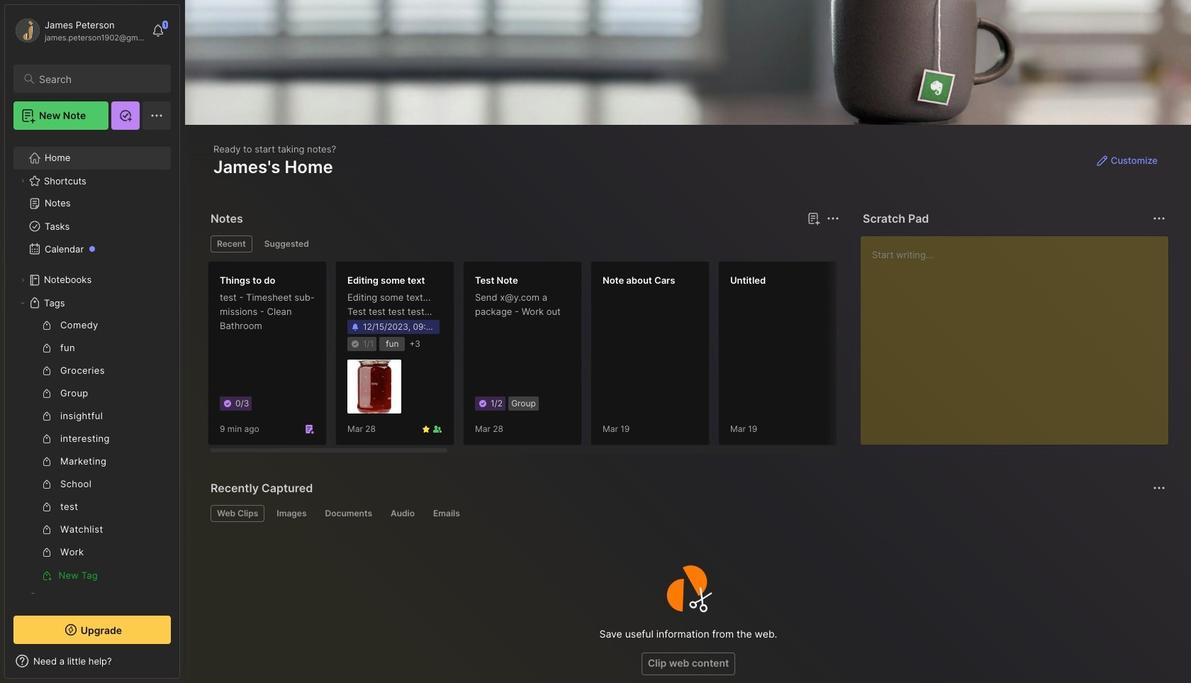 Task type: locate. For each thing, give the bounding box(es) containing it.
None search field
[[39, 70, 158, 87]]

tree inside main element
[[5, 138, 179, 640]]

row group
[[208, 261, 1192, 454]]

more actions image
[[825, 210, 842, 227], [1151, 479, 1168, 496]]

group inside tree
[[13, 314, 162, 587]]

More actions field
[[823, 209, 843, 228], [1150, 209, 1170, 228], [1150, 478, 1170, 498]]

1 horizontal spatial more actions image
[[1151, 479, 1168, 496]]

0 vertical spatial tab list
[[211, 235, 838, 253]]

click to collapse image
[[179, 657, 190, 674]]

tree
[[5, 138, 179, 640]]

1 vertical spatial tab list
[[211, 505, 1164, 522]]

expand notebooks image
[[18, 276, 27, 284]]

0 vertical spatial more actions image
[[825, 210, 842, 227]]

1 vertical spatial more actions image
[[1151, 479, 1168, 496]]

Account field
[[13, 16, 145, 45]]

tab
[[211, 235, 252, 253], [258, 235, 315, 253], [211, 505, 265, 522], [270, 505, 313, 522], [319, 505, 379, 522], [384, 505, 421, 522], [427, 505, 467, 522]]

group
[[13, 314, 162, 587]]

tab list
[[211, 235, 838, 253], [211, 505, 1164, 522]]

thumbnail image
[[348, 360, 401, 414]]

1 tab list from the top
[[211, 235, 838, 253]]

2 tab list from the top
[[211, 505, 1164, 522]]

main element
[[0, 0, 184, 683]]



Task type: describe. For each thing, give the bounding box(es) containing it.
expand tags image
[[18, 299, 27, 307]]

Start writing… text field
[[872, 236, 1168, 433]]

Search text field
[[39, 72, 158, 86]]

none search field inside main element
[[39, 70, 158, 87]]

more actions image
[[1151, 210, 1168, 227]]

WHAT'S NEW field
[[5, 650, 179, 672]]

0 horizontal spatial more actions image
[[825, 210, 842, 227]]



Task type: vqa. For each thing, say whether or not it's contained in the screenshot.
test 0 cell
no



